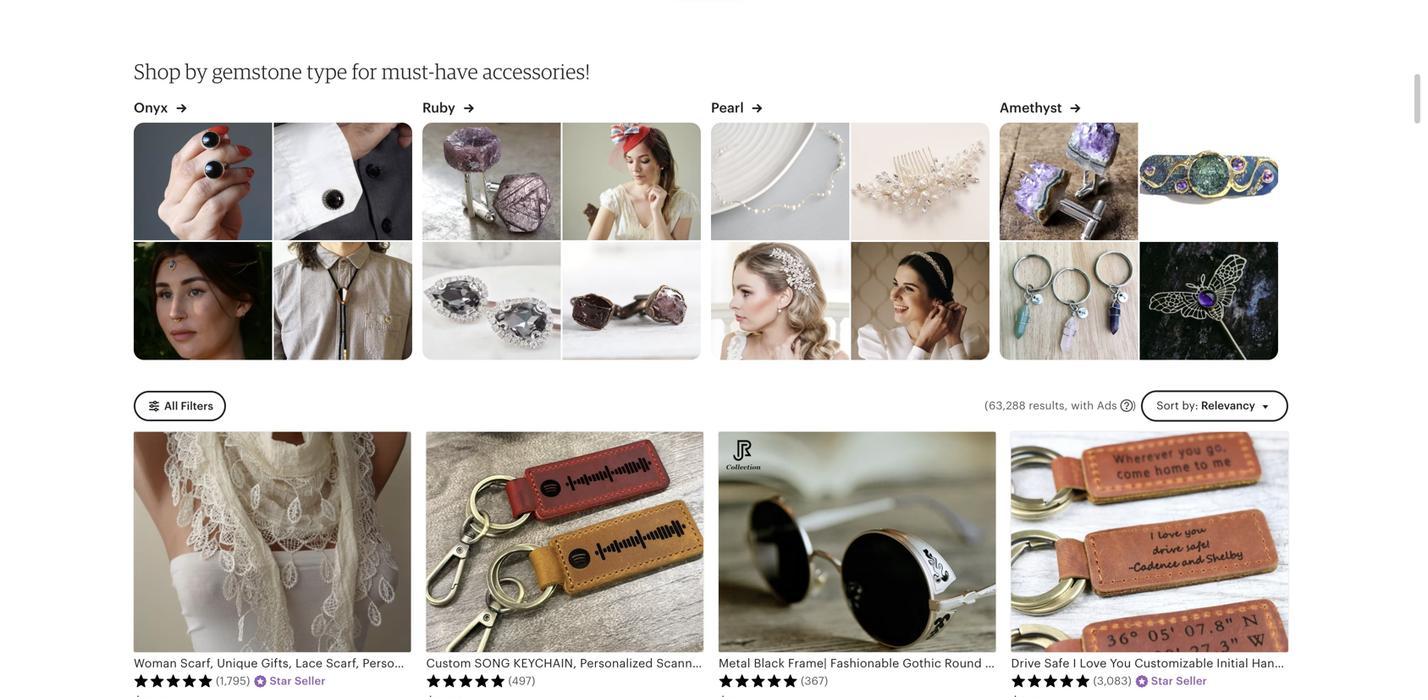 Task type: describe. For each thing, give the bounding box(es) containing it.
for
[[352, 59, 377, 84]]

shop
[[134, 59, 181, 84]]

amethyst link
[[1000, 99, 1081, 123]]

seller for (1,795)
[[295, 675, 326, 688]]

(497) link
[[426, 432, 703, 698]]

all filters
[[164, 400, 213, 413]]

red white & blue fascinator hat, derby hat, kentucky derby hat, steeplechase race hat, red hat by ruby and cordelia's millinery image
[[563, 123, 702, 241]]

( 63,288 results,
[[985, 400, 1068, 412]]

amethyst
[[1000, 100, 1065, 115]]

(497)
[[508, 675, 535, 688]]

shop by gemstone type for must-have accessories!
[[134, 59, 590, 84]]

onyx cufflinks stylish black stones of protection in silver metal image
[[133, 123, 272, 241]]

bridal hair comb, crystal bridal clip, bridal comb crystal, wedding crystal hair comb, hair comb, wedding accessory, aurora pearl clip image
[[710, 242, 849, 360]]

star for (3,083)
[[1151, 675, 1173, 688]]

pearl & crystal bridal comb • floral wedding crystal comb • bridal headpiece • gold wedding comb • silver bridal comb • rose gold comb •2293 image
[[851, 123, 990, 241]]

raw ruby crystal cufflinks, rough ruby corundum, ruby hexagon stone cufflinks, record keepers. july birthday gift men, 40th anniversary gift image
[[422, 123, 561, 241]]

sort
[[1157, 400, 1179, 412]]

by:
[[1182, 400, 1199, 412]]

5 out of 5 stars image for (497)
[[426, 674, 506, 688]]

5 out of 5 stars image for (3,083)
[[1011, 674, 1091, 688]]

crystal keychain, crystal initial key chain, crystal keyring, initial key chain, healing crystal, crystal key holder, personalized w r image
[[999, 242, 1138, 360]]

(3,083)
[[1093, 675, 1132, 688]]

amethyst crystal cufflinks. amethyst geode slices, raw stone cufflinks, purple wedding cufflinks. february birthday gift for him, husband image
[[999, 123, 1138, 241]]

ads
[[1097, 400, 1117, 412]]

pearl link
[[711, 99, 762, 123]]

woman scarf, unique gifts, lace scarf, personalized gifts, linen scarf, best holiday gift, christmas gift for women, gift for her, mom gift image
[[134, 432, 411, 652]]

onyx
[[134, 100, 171, 115]]

relevancy
[[1201, 400, 1255, 412]]

pearl headband, wedding pearl hair wreath, bridal hair vine, pearl headpiece, halo image
[[710, 123, 849, 241]]

)
[[1132, 400, 1136, 412]]

(1,795)
[[216, 675, 250, 688]]

results,
[[1029, 400, 1068, 412]]

5 out of 5 stars image for (367)
[[719, 674, 798, 688]]

labradorite head chain⎜drop image
[[133, 242, 272, 360]]

garnet cuff links - raw birthstone cufflinks - january birthstone - graduation gift - crystal cuff links image
[[563, 242, 702, 360]]

with ads
[[1071, 400, 1117, 412]]

star seller for (3,083)
[[1151, 675, 1207, 688]]



Task type: locate. For each thing, give the bounding box(es) containing it.
star right (1,795)
[[270, 675, 292, 688]]

4 5 out of 5 stars image from the left
[[1011, 674, 1091, 688]]

0 horizontal spatial seller
[[295, 675, 326, 688]]

1 5 out of 5 stars image from the left
[[134, 674, 213, 688]]

1 horizontal spatial star seller
[[1151, 675, 1207, 688]]

star for (1,795)
[[270, 675, 292, 688]]

1 star seller from the left
[[270, 675, 326, 688]]

1 horizontal spatial star
[[1151, 675, 1173, 688]]

ruby
[[422, 100, 459, 115]]

5 out of 5 stars image inside (497) link
[[426, 674, 506, 688]]

star seller for (1,795)
[[270, 675, 326, 688]]

grey bobby pins, set of 2 crystal hairpins, choose your color & finish clips, gold or silver decorative diamond teardrop hair clips h4245a image
[[422, 242, 561, 360]]

0 horizontal spatial star seller
[[270, 675, 326, 688]]

gemstone
[[212, 59, 302, 84]]

star seller right (1,795)
[[270, 675, 326, 688]]

5 out of 5 stars image
[[134, 674, 213, 688], [426, 674, 506, 688], [719, 674, 798, 688], [1011, 674, 1091, 688]]

all filters button
[[134, 391, 226, 422]]

onyx link
[[134, 99, 186, 123]]

must-
[[382, 59, 435, 84]]

ruby link
[[422, 99, 474, 123]]

star
[[270, 675, 292, 688], [1151, 675, 1173, 688]]

(367) link
[[719, 432, 996, 698]]

1 star from the left
[[270, 675, 292, 688]]

2 star seller from the left
[[1151, 675, 1207, 688]]

accessories!
[[483, 59, 590, 84]]

custom song keychain, personalized scannable music keychain, chritsmas gift, anniversary gift, valentines day gift, husband birthday gift image
[[426, 432, 703, 652]]

seller right (3,083)
[[1176, 675, 1207, 688]]

by
[[185, 59, 208, 84]]

1 horizontal spatial seller
[[1176, 675, 1207, 688]]

filters
[[181, 400, 213, 413]]

2 5 out of 5 stars image from the left
[[426, 674, 506, 688]]

with
[[1071, 400, 1094, 412]]

pearl
[[711, 100, 747, 115]]

5 out of 5 stars image left the (367)
[[719, 674, 798, 688]]

2 star from the left
[[1151, 675, 1173, 688]]

star seller right (3,083)
[[1151, 675, 1207, 688]]

metal black frame| fashionable gothic round sunglasses| men and women brand designer| vintage sun glasses| female male uv400, gift image
[[719, 432, 996, 652]]

5 out of 5 stars image inside (367) link
[[719, 674, 798, 688]]

art deco bolo tie | modern & contemporary weddings image
[[274, 242, 413, 360]]

ivory pearl wedding tiara | bridal pearl headband image
[[851, 242, 990, 360]]

type
[[307, 59, 347, 84]]

63,288
[[989, 400, 1026, 412]]

star right (3,083)
[[1151, 675, 1173, 688]]

(367)
[[801, 675, 828, 688]]

all
[[164, 400, 178, 413]]

2 seller from the left
[[1176, 675, 1207, 688]]

seller
[[295, 675, 326, 688], [1176, 675, 1207, 688]]

seller right (1,795)
[[295, 675, 326, 688]]

moth-shaped brass hairpin with amethyst, handmade wedding brass hair decoration with stone image
[[1140, 242, 1279, 360]]

(
[[985, 400, 988, 412]]

star seller
[[270, 675, 326, 688], [1151, 675, 1207, 688]]

french barrette in seablue, cute hair clips, large hair barrette, jeweled hair accessory in turquoise and amethyst image
[[1140, 123, 1279, 241]]

sort by: relevancy
[[1157, 400, 1255, 412]]

5 out of 5 stars image left (3,083)
[[1011, 674, 1091, 688]]

christmas gift, onyx cufflinks in sterling silver with natural black onyx gemstone  – great cuff links wedding, prom or graduation image
[[274, 123, 413, 241]]

seller for (3,083)
[[1176, 675, 1207, 688]]

drive safe i love you customizable initial hand stamped light weight leather travel key chain best friend/boyfriend/girlfriend / nurse image
[[1011, 432, 1288, 652]]

0 horizontal spatial star
[[270, 675, 292, 688]]

5 out of 5 stars image left (1,795)
[[134, 674, 213, 688]]

5 out of 5 stars image for (1,795)
[[134, 674, 213, 688]]

have
[[435, 59, 478, 84]]

3 5 out of 5 stars image from the left
[[719, 674, 798, 688]]

5 out of 5 stars image left (497)
[[426, 674, 506, 688]]

1 seller from the left
[[295, 675, 326, 688]]



Task type: vqa. For each thing, say whether or not it's contained in the screenshot.
'Early Holiday Deals' link
no



